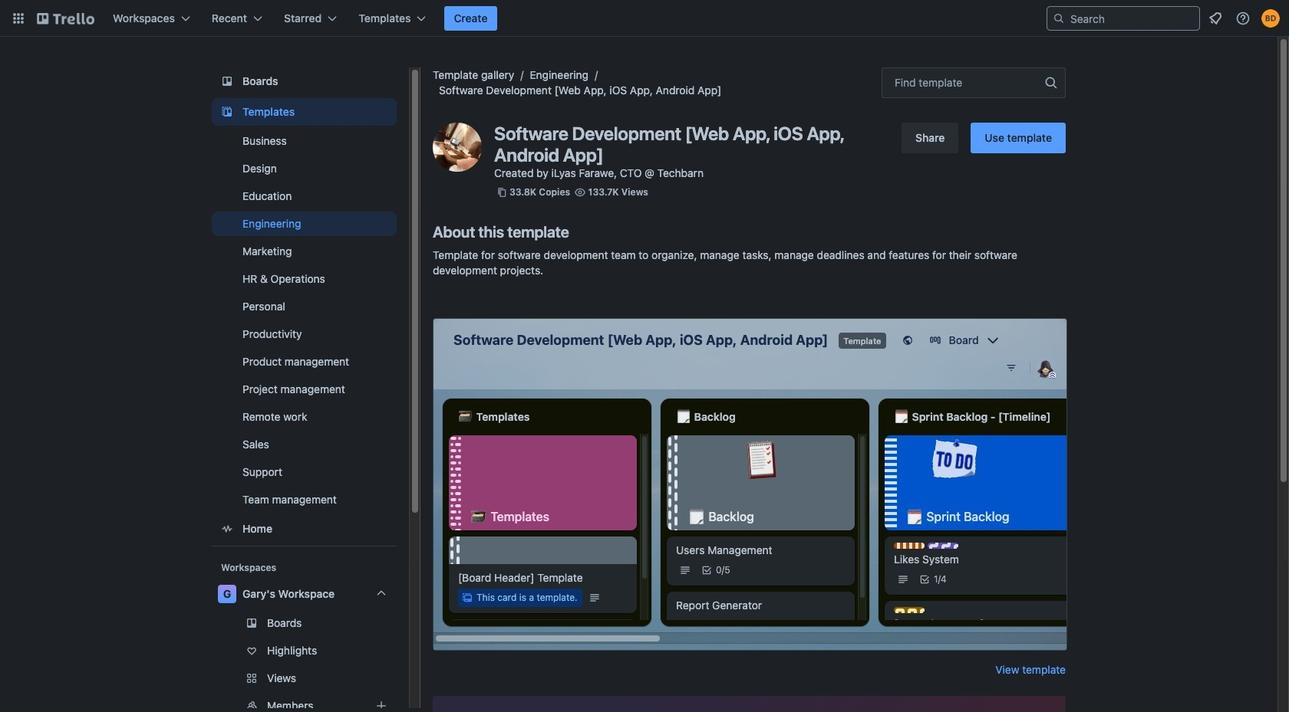 Task type: locate. For each thing, give the bounding box(es) containing it.
primary element
[[0, 0, 1289, 37]]

Search field
[[1065, 8, 1200, 29]]

board image
[[218, 72, 236, 91]]

2 forward image from the top
[[394, 698, 412, 713]]

forward image
[[394, 670, 412, 688], [394, 698, 412, 713]]

ilyas farawe, cto @ techbarn image
[[433, 123, 482, 172]]

0 vertical spatial forward image
[[394, 670, 412, 688]]

home image
[[218, 520, 236, 539]]

1 vertical spatial forward image
[[394, 698, 412, 713]]

search image
[[1053, 12, 1065, 25]]

0 notifications image
[[1206, 9, 1225, 28]]

template board image
[[218, 103, 236, 121]]

None field
[[882, 68, 1066, 98]]

None text field
[[895, 75, 898, 91]]



Task type: vqa. For each thing, say whether or not it's contained in the screenshot.
0 Notifications icon
yes



Task type: describe. For each thing, give the bounding box(es) containing it.
back to home image
[[37, 6, 94, 31]]

add image
[[372, 698, 391, 713]]

1 forward image from the top
[[394, 670, 412, 688]]

open information menu image
[[1236, 11, 1251, 26]]

barb dwyer (barbdwyer3) image
[[1262, 9, 1280, 28]]



